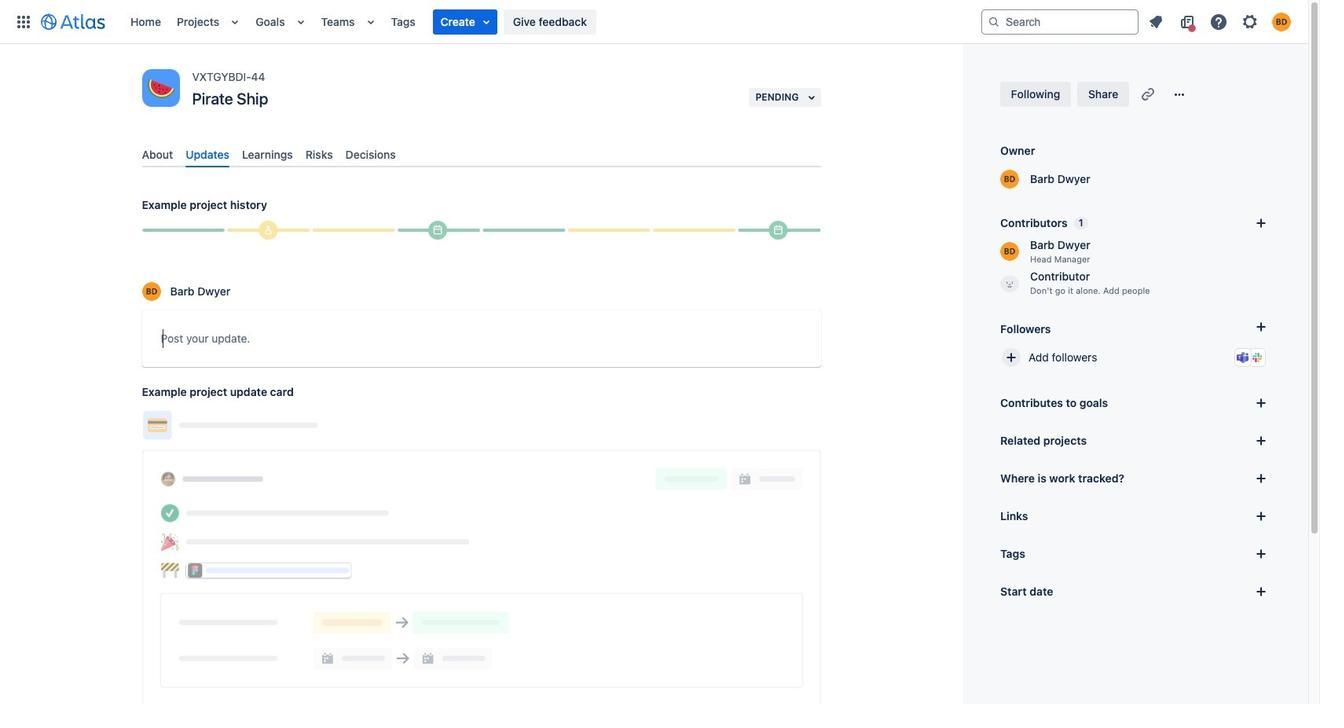 Task type: describe. For each thing, give the bounding box(es) containing it.
notifications image
[[1147, 12, 1166, 31]]

set start date image
[[1252, 582, 1271, 601]]

switch to... image
[[14, 12, 33, 31]]

add work tracking links image
[[1252, 469, 1271, 488]]

add team or contributors image
[[1252, 214, 1271, 233]]

add goals image
[[1252, 394, 1271, 413]]

add follower image
[[1002, 348, 1021, 367]]

add a follower image
[[1252, 318, 1271, 336]]

Search field
[[982, 9, 1139, 34]]



Task type: locate. For each thing, give the bounding box(es) containing it.
list item
[[433, 9, 497, 34]]

banner
[[0, 0, 1309, 44]]

account image
[[1273, 12, 1291, 31]]

None search field
[[982, 9, 1139, 34]]

search image
[[988, 15, 1001, 28]]

Main content area, start typing to enter text. text field
[[161, 329, 802, 355]]

slack logo showing nan channels are connected to this project image
[[1251, 351, 1264, 364]]

top element
[[9, 0, 982, 44]]

list
[[123, 0, 982, 44], [1142, 9, 1299, 34]]

tab list
[[136, 141, 827, 168]]

add related project image
[[1252, 432, 1271, 450]]

list item inside top 'element'
[[433, 9, 497, 34]]

msteams logo showing  channels are connected to this project image
[[1237, 351, 1250, 364]]

0 horizontal spatial list
[[123, 0, 982, 44]]

help image
[[1210, 12, 1229, 31]]

add link image
[[1252, 507, 1271, 526]]

settings image
[[1241, 12, 1260, 31]]

1 horizontal spatial list
[[1142, 9, 1299, 34]]

add tag image
[[1252, 545, 1271, 564]]



Task type: vqa. For each thing, say whether or not it's contained in the screenshot.
'list' to the left
yes



